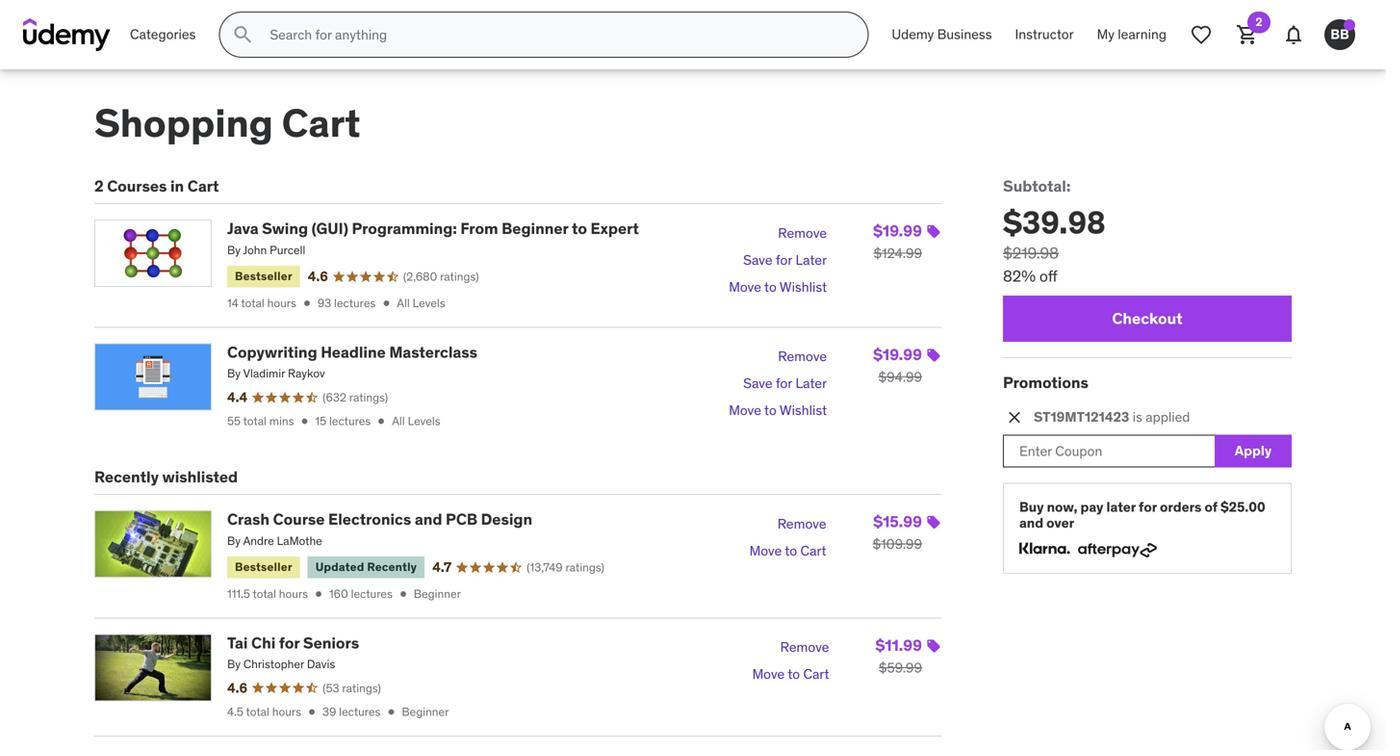 Task type: vqa. For each thing, say whether or not it's contained in the screenshot.
the bottommost on
no



Task type: describe. For each thing, give the bounding box(es) containing it.
my learning
[[1098, 26, 1167, 43]]

$19.99 for $19.99 $94.99
[[874, 345, 923, 364]]

4.5 total hours
[[227, 705, 301, 720]]

(53
[[323, 681, 340, 696]]

pay
[[1081, 498, 1104, 516]]

categories
[[130, 26, 196, 43]]

subtotal: $39.98 $219.98 82% off
[[1004, 176, 1106, 286]]

by inside copywriting headline masterclass by vladimir raykov
[[227, 366, 241, 381]]

st19mt121423
[[1034, 408, 1130, 426]]

beginner inside java swing (gui) programming: from beginner to expert by john purcell
[[502, 219, 569, 239]]

0 vertical spatial move to cart button
[[750, 538, 827, 565]]

levels for 15 lectures
[[408, 414, 441, 429]]

copywriting headline masterclass by vladimir raykov
[[227, 342, 478, 381]]

st19mt121423 is applied
[[1034, 408, 1191, 426]]

of
[[1205, 498, 1218, 516]]

coupon icon image for $11.99 $59.99
[[926, 638, 942, 654]]

4.4
[[227, 388, 248, 406]]

xxsmall image for 39 lectures
[[385, 705, 398, 719]]

klarna image
[[1020, 539, 1071, 558]]

4.6 for (53 ratings)
[[227, 679, 248, 697]]

from
[[461, 219, 498, 239]]

39
[[323, 705, 336, 720]]

orders
[[1160, 498, 1202, 516]]

111.5 total hours
[[227, 587, 308, 601]]

promotions
[[1004, 373, 1089, 393]]

all for 93 lectures
[[397, 296, 410, 311]]

updated recently
[[316, 560, 417, 575]]

2 wishlist from the top
[[780, 402, 827, 419]]

14 total hours
[[227, 296, 296, 311]]

for inside tai chi for seniors by christopher davis
[[279, 633, 300, 653]]

later for remove button to the left of $19.99 $94.99
[[796, 375, 827, 392]]

15
[[315, 414, 327, 429]]

total for 4.5
[[246, 705, 270, 720]]

submit search image
[[231, 23, 255, 46]]

all levels for 93 lectures
[[397, 296, 446, 311]]

xxsmall image left 160
[[312, 587, 326, 601]]

later
[[1107, 498, 1136, 516]]

udemy
[[892, 26, 935, 43]]

categories button
[[118, 12, 207, 58]]

courses
[[107, 176, 167, 196]]

$11.99 $59.99
[[876, 635, 923, 676]]

632 ratings element
[[323, 389, 388, 406]]

$15.99 $109.99
[[873, 512, 923, 553]]

remove button left $11.99
[[781, 634, 830, 661]]

by inside java swing (gui) programming: from beginner to expert by john purcell
[[227, 243, 241, 258]]

4.6 for (2,680 ratings)
[[308, 268, 328, 285]]

pcb
[[446, 510, 478, 529]]

total for 14
[[241, 296, 265, 311]]

remove button left $15.99 $109.99
[[778, 511, 827, 538]]

expert
[[591, 219, 639, 239]]

(632
[[323, 390, 347, 405]]

$11.99
[[876, 635, 923, 655]]

xxsmall image for 39 lectures
[[305, 705, 319, 719]]

93 lectures
[[318, 296, 376, 311]]

93
[[318, 296, 331, 311]]

lectures for 93 lectures
[[334, 296, 376, 311]]

coupon icon image for $19.99 $124.99
[[926, 224, 942, 240]]

xxsmall image left 15
[[298, 415, 312, 428]]

0 horizontal spatial recently
[[94, 467, 159, 487]]

xxsmall image for 160 lectures
[[397, 587, 410, 601]]

remove left $19.99 $94.99
[[778, 348, 827, 365]]

lectures for 15 lectures
[[329, 414, 371, 429]]

xxsmall image for 93 lectures
[[300, 297, 314, 310]]

copywriting headline masterclass link
[[227, 342, 478, 362]]

Search for anything text field
[[266, 18, 845, 51]]

$94.99
[[879, 368, 923, 386]]

updated
[[316, 560, 365, 575]]

apply button
[[1215, 435, 1292, 467]]

vladimir
[[243, 366, 285, 381]]

1 save from the top
[[744, 251, 773, 269]]

programming:
[[352, 219, 457, 239]]

shopping cart with 2 items image
[[1237, 23, 1260, 46]]

$19.99 for $19.99 $124.99
[[874, 221, 923, 241]]

chi
[[251, 633, 276, 653]]

now,
[[1047, 498, 1078, 516]]

$15.99
[[874, 512, 923, 532]]

160 lectures
[[329, 587, 393, 601]]

bb
[[1331, 26, 1350, 43]]

Enter Coupon text field
[[1004, 435, 1215, 467]]

buy
[[1020, 498, 1044, 516]]

swing
[[262, 219, 308, 239]]

2 remove save for later move to wishlist from the top
[[729, 348, 827, 419]]

82%
[[1004, 266, 1036, 286]]

1 vertical spatial remove move to cart
[[753, 639, 830, 683]]

4.5
[[227, 705, 243, 720]]

$59.99
[[879, 659, 923, 676]]

tai chi for seniors by christopher davis
[[227, 633, 359, 672]]

2,680 ratings element
[[403, 269, 479, 285]]

remove button left $19.99 $94.99
[[778, 343, 827, 370]]

ratings) for (2,680 ratings)
[[440, 269, 479, 284]]

ratings) for (53 ratings)
[[342, 681, 381, 696]]

in
[[170, 176, 184, 196]]

applied
[[1146, 408, 1191, 426]]

39 lectures
[[323, 705, 381, 720]]

crash course electronics and pcb design link
[[227, 510, 533, 529]]

all levels for 15 lectures
[[392, 414, 441, 429]]

apply
[[1235, 442, 1272, 459]]

mins
[[269, 414, 294, 429]]

$19.99 $94.99
[[874, 345, 923, 386]]

buy now, pay later for orders of $25.00 and over
[[1020, 498, 1266, 532]]

15 lectures
[[315, 414, 371, 429]]

111.5
[[227, 587, 250, 601]]

and inside crash course electronics and pcb design by andre lamothe
[[415, 510, 443, 529]]

java swing (gui) programming: from beginner to expert by john purcell
[[227, 219, 639, 258]]

2 courses in cart
[[94, 176, 219, 196]]

4.7
[[433, 559, 452, 576]]

course
[[273, 510, 325, 529]]

coupon icon image for $15.99 $109.99
[[926, 515, 942, 530]]

off
[[1040, 266, 1058, 286]]

crash
[[227, 510, 270, 529]]



Task type: locate. For each thing, give the bounding box(es) containing it.
recently left wishlisted
[[94, 467, 159, 487]]

beginner right from
[[502, 219, 569, 239]]

udemy business link
[[881, 12, 1004, 58]]

instructor
[[1016, 26, 1074, 43]]

lectures
[[334, 296, 376, 311], [329, 414, 371, 429], [351, 587, 393, 601], [339, 705, 381, 720]]

1 vertical spatial recently
[[367, 560, 417, 575]]

1 vertical spatial save for later button
[[744, 370, 827, 397]]

$124.99
[[874, 245, 923, 262]]

(632 ratings)
[[323, 390, 388, 405]]

$109.99
[[873, 536, 923, 553]]

lectures for 39 lectures
[[339, 705, 381, 720]]

2 for 2 courses in cart
[[94, 176, 104, 196]]

for inside buy now, pay later for orders of $25.00 and over
[[1139, 498, 1157, 516]]

1 move to wishlist button from the top
[[729, 274, 827, 301]]

(2,680 ratings)
[[403, 269, 479, 284]]

2 vertical spatial beginner
[[402, 705, 449, 720]]

and inside buy now, pay later for orders of $25.00 and over
[[1020, 514, 1044, 532]]

ratings) inside the 2,680 ratings element
[[440, 269, 479, 284]]

total
[[241, 296, 265, 311], [243, 414, 267, 429], [253, 587, 276, 601], [246, 705, 270, 720]]

55
[[227, 414, 241, 429]]

ratings) for (13,749 ratings)
[[566, 560, 605, 575]]

levels for 93 lectures
[[413, 296, 446, 311]]

shopping
[[94, 99, 273, 147]]

later for remove button to the left of $19.99 $124.99
[[796, 251, 827, 269]]

learning
[[1118, 26, 1167, 43]]

wishlist
[[780, 278, 827, 296], [780, 402, 827, 419]]

save
[[744, 251, 773, 269], [744, 375, 773, 392]]

bestseller for crash
[[235, 560, 293, 575]]

53 ratings element
[[323, 680, 381, 696]]

$19.99
[[874, 221, 923, 241], [874, 345, 923, 364]]

2 $19.99 from the top
[[874, 345, 923, 364]]

13,749 ratings element
[[527, 559, 605, 576]]

0 vertical spatial recently
[[94, 467, 159, 487]]

1 by from the top
[[227, 243, 241, 258]]

beginner for 39 lectures
[[402, 705, 449, 720]]

hours left 39
[[272, 705, 301, 720]]

1 wishlist from the top
[[780, 278, 827, 296]]

beginner for 160 lectures
[[414, 587, 461, 601]]

2 save from the top
[[744, 375, 773, 392]]

0 vertical spatial 2
[[1256, 14, 1263, 29]]

afterpay image
[[1079, 543, 1158, 558]]

design
[[481, 510, 533, 529]]

0 horizontal spatial and
[[415, 510, 443, 529]]

tai chi for seniors link
[[227, 633, 359, 653]]

xxsmall image for 15 lectures
[[375, 415, 388, 428]]

1 vertical spatial 2
[[94, 176, 104, 196]]

(13,749 ratings)
[[527, 560, 605, 575]]

hours left 160
[[279, 587, 308, 601]]

4.6
[[308, 268, 328, 285], [227, 679, 248, 697]]

remove left $15.99
[[778, 515, 827, 532]]

0 horizontal spatial 2
[[94, 176, 104, 196]]

move to wishlist button
[[729, 274, 827, 301], [729, 397, 827, 424]]

you have alerts image
[[1344, 19, 1356, 31]]

0 vertical spatial levels
[[413, 296, 446, 311]]

0 vertical spatial all
[[397, 296, 410, 311]]

ratings) right (13,749
[[566, 560, 605, 575]]

cart
[[282, 99, 361, 147], [188, 176, 219, 196], [801, 542, 827, 559], [804, 666, 830, 683]]

$19.99 up $94.99
[[874, 345, 923, 364]]

2 link
[[1225, 12, 1271, 58]]

2 left notifications image
[[1256, 14, 1263, 29]]

ratings) right '(632' at the bottom of page
[[349, 390, 388, 405]]

hours
[[267, 296, 296, 311], [279, 587, 308, 601], [272, 705, 301, 720]]

1 horizontal spatial 2
[[1256, 14, 1263, 29]]

1 bestseller from the top
[[235, 269, 293, 284]]

4 by from the top
[[227, 657, 241, 672]]

total for 55
[[243, 414, 267, 429]]

java
[[227, 219, 259, 239]]

lectures down updated recently
[[351, 587, 393, 601]]

xxsmall image
[[300, 297, 314, 310], [380, 297, 393, 310], [305, 705, 319, 719]]

later left $19.99 $94.99
[[796, 375, 827, 392]]

0 vertical spatial save for later button
[[744, 247, 827, 274]]

lectures down 53 ratings element
[[339, 705, 381, 720]]

$25.00
[[1221, 498, 1266, 516]]

0 vertical spatial wishlist
[[780, 278, 827, 296]]

55 total mins
[[227, 414, 294, 429]]

1 horizontal spatial 4.6
[[308, 268, 328, 285]]

0 vertical spatial $19.99
[[874, 221, 923, 241]]

levels
[[413, 296, 446, 311], [408, 414, 441, 429]]

bb link
[[1317, 12, 1364, 58]]

purcell
[[270, 243, 306, 258]]

2 move to wishlist button from the top
[[729, 397, 827, 424]]

2 vertical spatial hours
[[272, 705, 301, 720]]

hours left 93
[[267, 296, 296, 311]]

160
[[329, 587, 348, 601]]

1 vertical spatial remove save for later move to wishlist
[[729, 348, 827, 419]]

1 vertical spatial all
[[392, 414, 405, 429]]

bestseller down andre
[[235, 560, 293, 575]]

wishlist image
[[1190, 23, 1213, 46]]

and up the klarna image
[[1020, 514, 1044, 532]]

wishlisted
[[162, 467, 238, 487]]

all right 15 lectures
[[392, 414, 405, 429]]

christopher
[[244, 657, 304, 672]]

remove save for later move to wishlist
[[729, 224, 827, 296], [729, 348, 827, 419]]

my
[[1098, 26, 1115, 43]]

is
[[1133, 408, 1143, 426]]

for
[[776, 251, 793, 269], [776, 375, 793, 392], [1139, 498, 1157, 516], [279, 633, 300, 653]]

bestseller for java
[[235, 269, 293, 284]]

later
[[796, 251, 827, 269], [796, 375, 827, 392]]

remove button
[[778, 220, 827, 247], [778, 343, 827, 370], [778, 511, 827, 538], [781, 634, 830, 661]]

lectures down "632 ratings" element
[[329, 414, 371, 429]]

coupon icon image right $15.99
[[926, 515, 942, 530]]

save for later button
[[744, 247, 827, 274], [744, 370, 827, 397]]

xxsmall image left 93
[[300, 297, 314, 310]]

levels down (2,680
[[413, 296, 446, 311]]

ratings) for (632 ratings)
[[349, 390, 388, 405]]

masterclass
[[389, 342, 478, 362]]

electronics
[[328, 510, 412, 529]]

1 vertical spatial $19.99
[[874, 345, 923, 364]]

udemy image
[[23, 18, 111, 51]]

2 later from the top
[[796, 375, 827, 392]]

save for later button for remove button to the left of $19.99 $94.99
[[744, 370, 827, 397]]

0 vertical spatial remove save for later move to wishlist
[[729, 224, 827, 296]]

1 $19.99 from the top
[[874, 221, 923, 241]]

bestseller up 14 total hours on the top
[[235, 269, 293, 284]]

3 coupon icon image from the top
[[926, 515, 942, 530]]

and left pcb on the left of page
[[415, 510, 443, 529]]

$19.99 up the $124.99
[[874, 221, 923, 241]]

and
[[415, 510, 443, 529], [1020, 514, 1044, 532]]

beginner down 4.7
[[414, 587, 461, 601]]

xxsmall image right 93 lectures
[[380, 297, 393, 310]]

ratings) up the 39 lectures
[[342, 681, 381, 696]]

ratings) inside "632 ratings" element
[[349, 390, 388, 405]]

checkout
[[1113, 309, 1183, 328]]

andre
[[243, 533, 274, 548]]

xxsmall image right 160 lectures
[[397, 587, 410, 601]]

xxsmall image right the 39 lectures
[[385, 705, 398, 719]]

1 vertical spatial bestseller
[[235, 560, 293, 575]]

1 vertical spatial levels
[[408, 414, 441, 429]]

1 horizontal spatial recently
[[367, 560, 417, 575]]

remove left $19.99 $124.99
[[778, 224, 827, 242]]

1 vertical spatial 4.6
[[227, 679, 248, 697]]

all down (2,680
[[397, 296, 410, 311]]

udemy business
[[892, 26, 992, 43]]

over
[[1047, 514, 1075, 532]]

1 vertical spatial beginner
[[414, 587, 461, 601]]

ratings) inside 53 ratings element
[[342, 681, 381, 696]]

later left the $124.99
[[796, 251, 827, 269]]

total for 111.5
[[253, 587, 276, 601]]

recently wishlisted
[[94, 467, 238, 487]]

headline
[[321, 342, 386, 362]]

tai
[[227, 633, 248, 653]]

lectures for 160 lectures
[[351, 587, 393, 601]]

2 save for later button from the top
[[744, 370, 827, 397]]

1 vertical spatial wishlist
[[780, 402, 827, 419]]

ratings) inside 13,749 ratings element
[[566, 560, 605, 575]]

remove move to cart
[[750, 515, 827, 559], [753, 639, 830, 683]]

1 horizontal spatial and
[[1020, 514, 1044, 532]]

java swing (gui) programming: from beginner to expert link
[[227, 219, 639, 239]]

xxsmall image down "632 ratings" element
[[375, 415, 388, 428]]

1 vertical spatial move to cart button
[[753, 661, 830, 688]]

$19.99 $124.99
[[874, 221, 923, 262]]

recently down crash course electronics and pcb design by andre lamothe
[[367, 560, 417, 575]]

3 by from the top
[[227, 533, 241, 548]]

by inside tai chi for seniors by christopher davis
[[227, 657, 241, 672]]

by inside crash course electronics and pcb design by andre lamothe
[[227, 533, 241, 548]]

coupon icon image right $11.99
[[926, 638, 942, 654]]

total right 14
[[241, 296, 265, 311]]

2 coupon icon image from the top
[[926, 348, 942, 363]]

remove button left $19.99 $124.99
[[778, 220, 827, 247]]

save for later button for remove button to the left of $19.99 $124.99
[[744, 247, 827, 274]]

by
[[227, 243, 241, 258], [227, 366, 241, 381], [227, 533, 241, 548], [227, 657, 241, 672]]

by down "tai"
[[227, 657, 241, 672]]

0 vertical spatial save
[[744, 251, 773, 269]]

levels down the masterclass
[[408, 414, 441, 429]]

0 vertical spatial all levels
[[397, 296, 446, 311]]

ratings) right (2,680
[[440, 269, 479, 284]]

by left andre
[[227, 533, 241, 548]]

1 coupon icon image from the top
[[926, 224, 942, 240]]

notifications image
[[1283, 23, 1306, 46]]

lamothe
[[277, 533, 322, 548]]

total right 111.5
[[253, 587, 276, 601]]

4 coupon icon image from the top
[[926, 638, 942, 654]]

to inside java swing (gui) programming: from beginner to expert by john purcell
[[572, 219, 587, 239]]

0 vertical spatial move to wishlist button
[[729, 274, 827, 301]]

hours for headline
[[267, 296, 296, 311]]

0 vertical spatial later
[[796, 251, 827, 269]]

0 vertical spatial beginner
[[502, 219, 569, 239]]

all levels down (2,680
[[397, 296, 446, 311]]

0 horizontal spatial 4.6
[[227, 679, 248, 697]]

hours for chi
[[279, 587, 308, 601]]

coupon icon image right $19.99 $124.99
[[926, 224, 942, 240]]

2 left courses
[[94, 176, 104, 196]]

1 vertical spatial move to wishlist button
[[729, 397, 827, 424]]

remove left $11.99
[[781, 639, 830, 656]]

coupon icon image
[[926, 224, 942, 240], [926, 348, 942, 363], [926, 515, 942, 530], [926, 638, 942, 654]]

total right 55
[[243, 414, 267, 429]]

all for 15 lectures
[[392, 414, 405, 429]]

1 later from the top
[[796, 251, 827, 269]]

0 vertical spatial remove move to cart
[[750, 515, 827, 559]]

$219.98
[[1004, 243, 1059, 263]]

to
[[572, 219, 587, 239], [765, 278, 777, 296], [765, 402, 777, 419], [785, 542, 798, 559], [788, 666, 800, 683]]

$39.98
[[1004, 203, 1106, 242]]

lectures right 93
[[334, 296, 376, 311]]

checkout button
[[1004, 296, 1292, 342]]

ratings)
[[440, 269, 479, 284], [349, 390, 388, 405], [566, 560, 605, 575], [342, 681, 381, 696]]

1 vertical spatial later
[[796, 375, 827, 392]]

0 vertical spatial hours
[[267, 296, 296, 311]]

bestseller
[[235, 269, 293, 284], [235, 560, 293, 575]]

2 for 2
[[1256, 14, 1263, 29]]

crash course electronics and pcb design by andre lamothe
[[227, 510, 533, 548]]

beginner right the 39 lectures
[[402, 705, 449, 720]]

xxsmall image
[[298, 415, 312, 428], [375, 415, 388, 428], [312, 587, 326, 601], [397, 587, 410, 601], [385, 705, 398, 719]]

beginner
[[502, 219, 569, 239], [414, 587, 461, 601], [402, 705, 449, 720]]

2 by from the top
[[227, 366, 241, 381]]

coupon icon image right $19.99 $94.99
[[926, 348, 942, 363]]

(2,680
[[403, 269, 437, 284]]

1 save for later button from the top
[[744, 247, 827, 274]]

0 vertical spatial bestseller
[[235, 269, 293, 284]]

xxsmall image left 39
[[305, 705, 319, 719]]

shopping cart
[[94, 99, 361, 147]]

by up 4.4
[[227, 366, 241, 381]]

small image
[[1005, 408, 1025, 427]]

4.6 up 4.5
[[227, 679, 248, 697]]

0 vertical spatial 4.6
[[308, 268, 328, 285]]

all levels down the masterclass
[[392, 414, 441, 429]]

coupon icon image for $19.99 $94.99
[[926, 348, 942, 363]]

instructor link
[[1004, 12, 1086, 58]]

2 bestseller from the top
[[235, 560, 293, 575]]

1 vertical spatial save
[[744, 375, 773, 392]]

business
[[938, 26, 992, 43]]

all levels
[[397, 296, 446, 311], [392, 414, 441, 429]]

1 vertical spatial all levels
[[392, 414, 441, 429]]

2
[[1256, 14, 1263, 29], [94, 176, 104, 196]]

4.6 up 93
[[308, 268, 328, 285]]

copywriting
[[227, 342, 317, 362]]

(gui)
[[312, 219, 349, 239]]

1 vertical spatial hours
[[279, 587, 308, 601]]

john
[[243, 243, 267, 258]]

subtotal:
[[1004, 176, 1071, 196]]

by left john
[[227, 243, 241, 258]]

total right 4.5
[[246, 705, 270, 720]]

1 remove save for later move to wishlist from the top
[[729, 224, 827, 296]]



